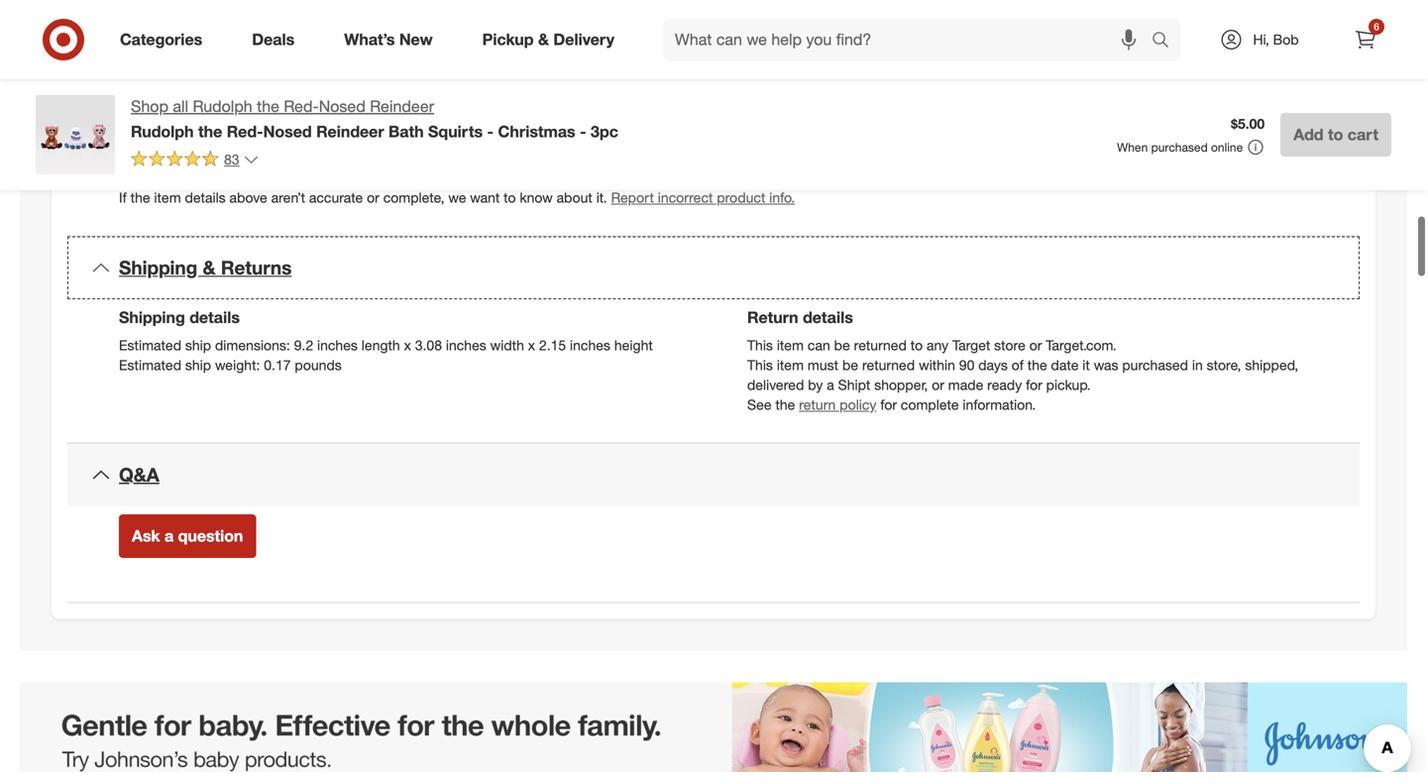 Task type: vqa. For each thing, say whether or not it's contained in the screenshot.
Creativity "OPTION"
no



Task type: describe. For each thing, give the bounding box(es) containing it.
2 vertical spatial or
[[932, 376, 945, 393]]

christmas
[[498, 122, 576, 141]]

0 vertical spatial be
[[834, 336, 850, 354]]

0 vertical spatial reindeer
[[370, 97, 434, 116]]

ask
[[132, 527, 160, 546]]

information.
[[963, 396, 1036, 413]]

hi, bob
[[1254, 31, 1299, 48]]

0 vertical spatial rudolph
[[193, 97, 253, 116]]

number
[[152, 64, 205, 81]]

it.
[[597, 189, 607, 206]]

if the item details above aren't accurate or complete, we want to know about it. report incorrect product info.
[[119, 189, 795, 206]]

hi,
[[1254, 31, 1270, 48]]

deals link
[[235, 18, 319, 61]]

83 link
[[131, 150, 259, 172]]

aren't
[[271, 189, 305, 206]]

3.08
[[415, 336, 442, 354]]

policy
[[840, 396, 877, 413]]

categories link
[[103, 18, 227, 61]]

$5.00
[[1231, 115, 1265, 132]]

what's
[[344, 30, 395, 49]]

date
[[1051, 356, 1079, 374]]

bath
[[389, 122, 424, 141]]

complete,
[[383, 189, 445, 206]]

1 x from the left
[[404, 336, 411, 354]]

0 vertical spatial red-
[[284, 97, 319, 116]]

return details this item can be returned to any target store or target.com. this item must be returned within 90 days of the date it was purchased in store, shipped, delivered by a shipt shopper, or made ready for pickup. see the return policy for complete information.
[[748, 308, 1299, 413]]

2235
[[308, 64, 339, 81]]

1 this from the top
[[748, 336, 773, 354]]

2 ship from the top
[[185, 356, 211, 374]]

2 this from the top
[[748, 356, 773, 374]]

1 vertical spatial red-
[[227, 122, 263, 141]]

shipped,
[[1246, 356, 1299, 374]]

shipping & returns button
[[67, 236, 1360, 300]]

item
[[119, 64, 148, 81]]

about
[[557, 189, 593, 206]]

0 vertical spatial returned
[[854, 336, 907, 354]]

search
[[1143, 32, 1191, 51]]

store
[[995, 336, 1026, 354]]

if
[[119, 189, 127, 206]]

0 horizontal spatial to
[[504, 189, 516, 206]]

& for pickup
[[538, 30, 549, 49]]

know
[[520, 189, 553, 206]]

shop
[[131, 97, 168, 116]]

2 horizontal spatial or
[[1030, 336, 1042, 354]]

by
[[808, 376, 823, 393]]

we
[[449, 189, 466, 206]]

2 inches from the left
[[446, 336, 487, 354]]

shipping for shipping details estimated ship dimensions: 9.2 inches length x 3.08 inches width x 2.15 inches height estimated ship weight: 0.17 pounds
[[119, 308, 185, 327]]

info.
[[770, 189, 795, 206]]

details for shipping
[[190, 308, 240, 327]]

online
[[1212, 140, 1243, 155]]

all
[[173, 97, 188, 116]]

shipping & returns
[[119, 256, 292, 279]]

details for return
[[803, 308, 853, 327]]

1 vertical spatial reindeer
[[316, 122, 384, 141]]

must
[[808, 356, 839, 374]]

length
[[362, 336, 400, 354]]

height
[[614, 336, 653, 354]]

store,
[[1207, 356, 1242, 374]]

when
[[1117, 140, 1148, 155]]

0 vertical spatial item
[[154, 189, 181, 206]]

width
[[490, 336, 524, 354]]

delivery
[[554, 30, 615, 49]]

within
[[919, 356, 956, 374]]

delivered
[[748, 376, 804, 393]]

want
[[470, 189, 500, 206]]

advertisement region
[[20, 682, 1408, 772]]

what's new link
[[327, 18, 458, 61]]

shipt
[[838, 376, 871, 393]]

0 vertical spatial :
[[251, 64, 255, 81]]

product
[[717, 189, 766, 206]]

0 horizontal spatial nosed
[[263, 122, 312, 141]]

the right the if
[[131, 189, 150, 206]]

incorrect
[[658, 189, 713, 206]]

6
[[1374, 20, 1380, 33]]

1 vertical spatial be
[[843, 356, 859, 374]]

the right 'of'
[[1028, 356, 1048, 374]]

add to cart
[[1294, 125, 1379, 144]]

returns
[[221, 256, 292, 279]]

add to cart button
[[1281, 113, 1392, 157]]

deals
[[252, 30, 295, 49]]

new
[[399, 30, 433, 49]]

2 estimated from the top
[[119, 356, 181, 374]]

10-
[[287, 64, 308, 81]]

1 - from the left
[[487, 122, 494, 141]]

weight:
[[215, 356, 260, 374]]



Task type: locate. For each thing, give the bounding box(es) containing it.
inches right "3.08"
[[446, 336, 487, 354]]

2 - from the left
[[580, 122, 587, 141]]

dimensions:
[[215, 336, 290, 354]]

1 ship from the top
[[185, 336, 211, 354]]

0 vertical spatial to
[[1328, 125, 1344, 144]]

or
[[367, 189, 380, 206], [1030, 336, 1042, 354], [932, 376, 945, 393]]

estimated
[[119, 336, 181, 354], [119, 356, 181, 374]]

0 vertical spatial this
[[748, 336, 773, 354]]

pickup & delivery link
[[466, 18, 639, 61]]

shipping
[[119, 256, 198, 279], [119, 308, 185, 327]]

x left 2.15
[[528, 336, 535, 354]]

2 vertical spatial to
[[911, 336, 923, 354]]

target.com.
[[1046, 336, 1117, 354]]

1 vertical spatial &
[[203, 256, 216, 279]]

1 vertical spatial ship
[[185, 356, 211, 374]]

0 vertical spatial shipping
[[119, 256, 198, 279]]

any
[[927, 336, 949, 354]]

the
[[257, 97, 279, 116], [198, 122, 222, 141], [131, 189, 150, 206], [1028, 356, 1048, 374], [776, 396, 795, 413]]

details inside shipping details estimated ship dimensions: 9.2 inches length x 3.08 inches width x 2.15 inches height estimated ship weight: 0.17 pounds
[[190, 308, 240, 327]]

0 horizontal spatial :
[[159, 124, 163, 142]]

2.15
[[539, 336, 566, 354]]

reindeer left bath
[[316, 122, 384, 141]]

1 horizontal spatial to
[[911, 336, 923, 354]]

the up the 83 link
[[198, 122, 222, 141]]

red- down 10-
[[284, 97, 319, 116]]

ask a question
[[132, 527, 243, 546]]

to left any
[[911, 336, 923, 354]]

the down delivered
[[776, 396, 795, 413]]

pickup.
[[1047, 376, 1091, 393]]

what's new
[[344, 30, 433, 49]]

q&a button
[[67, 444, 1360, 507]]

1 vertical spatial :
[[159, 124, 163, 142]]

x left "3.08"
[[404, 336, 411, 354]]

- left 3pc
[[580, 122, 587, 141]]

ask a question button
[[119, 515, 256, 558]]

was
[[1094, 356, 1119, 374]]

to right want
[[504, 189, 516, 206]]

shopper,
[[875, 376, 928, 393]]

(dpci)
[[209, 64, 251, 81]]

1 inches from the left
[[317, 336, 358, 354]]

item left can
[[777, 336, 804, 354]]

pickup
[[482, 30, 534, 49]]

a right ask
[[165, 527, 174, 546]]

accurate
[[309, 189, 363, 206]]

1 vertical spatial nosed
[[263, 122, 312, 141]]

in
[[1193, 356, 1203, 374]]

0 vertical spatial purchased
[[1152, 140, 1208, 155]]

shipping inside shipping details estimated ship dimensions: 9.2 inches length x 3.08 inches width x 2.15 inches height estimated ship weight: 0.17 pounds
[[119, 308, 185, 327]]

ready
[[988, 376, 1022, 393]]

can
[[808, 336, 831, 354]]

report incorrect product info. button
[[611, 188, 795, 208]]

purchased left in
[[1123, 356, 1189, 374]]

3pc
[[591, 122, 619, 141]]

shop all rudolph the red-nosed reindeer rudolph the red-nosed reindeer bath squirts - christmas - 3pc
[[131, 97, 619, 141]]

item up delivered
[[777, 356, 804, 374]]

0 horizontal spatial &
[[203, 256, 216, 279]]

1 horizontal spatial for
[[1026, 376, 1043, 393]]

1 vertical spatial a
[[165, 527, 174, 546]]

it
[[1083, 356, 1090, 374]]

: left 030-
[[251, 64, 255, 81]]

complete
[[901, 396, 959, 413]]

origin
[[119, 124, 159, 142]]

details up can
[[803, 308, 853, 327]]

be
[[834, 336, 850, 354], [843, 356, 859, 374]]

returned
[[854, 336, 907, 354], [862, 356, 915, 374]]

this down the return
[[748, 336, 773, 354]]

to right the add
[[1328, 125, 1344, 144]]

- right squirts
[[487, 122, 494, 141]]

0 horizontal spatial or
[[367, 189, 380, 206]]

ship left dimensions:
[[185, 336, 211, 354]]

details down the 83 link
[[185, 189, 226, 206]]

estimated down shipping & returns
[[119, 336, 181, 354]]

categories
[[120, 30, 202, 49]]

item right the if
[[154, 189, 181, 206]]

& left returns
[[203, 256, 216, 279]]

6 link
[[1344, 18, 1388, 61]]

0 vertical spatial or
[[367, 189, 380, 206]]

0 horizontal spatial x
[[404, 336, 411, 354]]

of
[[1012, 356, 1024, 374]]

1 horizontal spatial &
[[538, 30, 549, 49]]

pickup & delivery
[[482, 30, 615, 49]]

& right the pickup
[[538, 30, 549, 49]]

to
[[1328, 125, 1344, 144], [504, 189, 516, 206], [911, 336, 923, 354]]

0 vertical spatial ship
[[185, 336, 211, 354]]

rudolph down shop
[[131, 122, 194, 141]]

1 horizontal spatial a
[[827, 376, 835, 393]]

red-
[[284, 97, 319, 116], [227, 122, 263, 141]]

this up delivered
[[748, 356, 773, 374]]

nosed down 2235
[[319, 97, 366, 116]]

3 inches from the left
[[570, 336, 611, 354]]

to inside return details this item can be returned to any target store or target.com. this item must be returned within 90 days of the date it was purchased in store, shipped, delivered by a shipt shopper, or made ready for pickup. see the return policy for complete information.
[[911, 336, 923, 354]]

& for shipping
[[203, 256, 216, 279]]

1 vertical spatial returned
[[862, 356, 915, 374]]

add
[[1294, 125, 1324, 144]]

image of rudolph the red-nosed reindeer bath squirts - christmas - 3pc image
[[36, 95, 115, 174]]

& inside dropdown button
[[203, 256, 216, 279]]

be up the shipt
[[843, 356, 859, 374]]

or right the accurate
[[367, 189, 380, 206]]

90
[[959, 356, 975, 374]]

1 horizontal spatial inches
[[446, 336, 487, 354]]

1 horizontal spatial -
[[580, 122, 587, 141]]

2 shipping from the top
[[119, 308, 185, 327]]

1 horizontal spatial x
[[528, 336, 535, 354]]

ship left weight: on the top left
[[185, 356, 211, 374]]

030-
[[259, 64, 287, 81]]

inches right 2.15
[[570, 336, 611, 354]]

pounds
[[295, 356, 342, 374]]

details inside return details this item can be returned to any target store or target.com. this item must be returned within 90 days of the date it was purchased in store, shipped, delivered by a shipt shopper, or made ready for pickup. see the return policy for complete information.
[[803, 308, 853, 327]]

nosed down 10-
[[263, 122, 312, 141]]

What can we help you find? suggestions appear below search field
[[663, 18, 1157, 61]]

shipping down the if
[[119, 256, 198, 279]]

:
[[251, 64, 255, 81], [159, 124, 163, 142]]

q&a
[[119, 463, 159, 486]]

0 horizontal spatial for
[[881, 396, 897, 413]]

shipping inside dropdown button
[[119, 256, 198, 279]]

1 vertical spatial or
[[1030, 336, 1042, 354]]

reindeer
[[370, 97, 434, 116], [316, 122, 384, 141]]

a
[[827, 376, 835, 393], [165, 527, 174, 546]]

question
[[178, 527, 243, 546]]

2 x from the left
[[528, 336, 535, 354]]

1 vertical spatial rudolph
[[131, 122, 194, 141]]

2 horizontal spatial inches
[[570, 336, 611, 354]]

1 vertical spatial shipping
[[119, 308, 185, 327]]

shipping down shipping & returns
[[119, 308, 185, 327]]

1 horizontal spatial or
[[932, 376, 945, 393]]

: down shop
[[159, 124, 163, 142]]

imported
[[167, 124, 224, 142]]

1 vertical spatial for
[[881, 396, 897, 413]]

1 vertical spatial this
[[748, 356, 773, 374]]

reindeer up bath
[[370, 97, 434, 116]]

inches
[[317, 336, 358, 354], [446, 336, 487, 354], [570, 336, 611, 354]]

a right by
[[827, 376, 835, 393]]

&
[[538, 30, 549, 49], [203, 256, 216, 279]]

red- up "83"
[[227, 122, 263, 141]]

or down within
[[932, 376, 945, 393]]

item
[[154, 189, 181, 206], [777, 336, 804, 354], [777, 356, 804, 374]]

when purchased online
[[1117, 140, 1243, 155]]

2 vertical spatial item
[[777, 356, 804, 374]]

83
[[224, 151, 239, 168]]

return policy link
[[799, 396, 877, 413]]

purchased right when
[[1152, 140, 1208, 155]]

2 horizontal spatial to
[[1328, 125, 1344, 144]]

details up dimensions:
[[190, 308, 240, 327]]

purchased
[[1152, 140, 1208, 155], [1123, 356, 1189, 374]]

estimated left weight: on the top left
[[119, 356, 181, 374]]

0 vertical spatial &
[[538, 30, 549, 49]]

purchased inside return details this item can be returned to any target store or target.com. this item must be returned within 90 days of the date it was purchased in store, shipped, delivered by a shipt shopper, or made ready for pickup. see the return policy for complete information.
[[1123, 356, 1189, 374]]

target
[[953, 336, 991, 354]]

search button
[[1143, 18, 1191, 65]]

made
[[949, 376, 984, 393]]

0 horizontal spatial inches
[[317, 336, 358, 354]]

1 horizontal spatial nosed
[[319, 97, 366, 116]]

see
[[748, 396, 772, 413]]

0 horizontal spatial -
[[487, 122, 494, 141]]

bob
[[1274, 31, 1299, 48]]

cart
[[1348, 125, 1379, 144]]

or right the store
[[1030, 336, 1042, 354]]

the down 030-
[[257, 97, 279, 116]]

1 vertical spatial estimated
[[119, 356, 181, 374]]

0 vertical spatial estimated
[[119, 336, 181, 354]]

a inside return details this item can be returned to any target store or target.com. this item must be returned within 90 days of the date it was purchased in store, shipped, delivered by a shipt shopper, or made ready for pickup. see the return policy for complete information.
[[827, 376, 835, 393]]

0 horizontal spatial a
[[165, 527, 174, 546]]

for down shopper, on the right
[[881, 396, 897, 413]]

1 shipping from the top
[[119, 256, 198, 279]]

1 vertical spatial to
[[504, 189, 516, 206]]

a inside button
[[165, 527, 174, 546]]

be right can
[[834, 336, 850, 354]]

1 vertical spatial item
[[777, 336, 804, 354]]

1 horizontal spatial red-
[[284, 97, 319, 116]]

rudolph down item number (dpci) : 030-10-2235
[[193, 97, 253, 116]]

shipping details estimated ship dimensions: 9.2 inches length x 3.08 inches width x 2.15 inches height estimated ship weight: 0.17 pounds
[[119, 308, 653, 374]]

days
[[979, 356, 1008, 374]]

origin : imported
[[119, 124, 224, 142]]

9.2
[[294, 336, 313, 354]]

to inside button
[[1328, 125, 1344, 144]]

inches up pounds
[[317, 336, 358, 354]]

item number (dpci) : 030-10-2235
[[119, 64, 339, 81]]

1 vertical spatial purchased
[[1123, 356, 1189, 374]]

above
[[230, 189, 267, 206]]

rudolph
[[193, 97, 253, 116], [131, 122, 194, 141]]

shipping for shipping & returns
[[119, 256, 198, 279]]

1 horizontal spatial :
[[251, 64, 255, 81]]

0 vertical spatial a
[[827, 376, 835, 393]]

0.17
[[264, 356, 291, 374]]

0 horizontal spatial red-
[[227, 122, 263, 141]]

0 vertical spatial nosed
[[319, 97, 366, 116]]

return
[[748, 308, 799, 327]]

0 vertical spatial for
[[1026, 376, 1043, 393]]

1 estimated from the top
[[119, 336, 181, 354]]

for right ready
[[1026, 376, 1043, 393]]

ship
[[185, 336, 211, 354], [185, 356, 211, 374]]

return
[[799, 396, 836, 413]]



